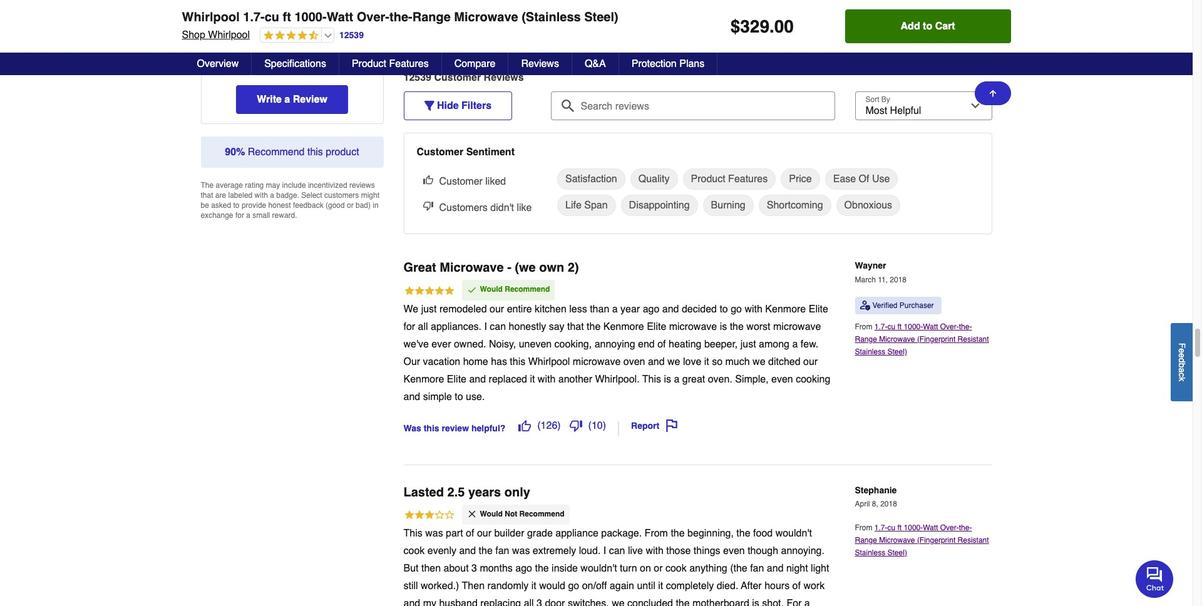 Task type: describe. For each thing, give the bounding box(es) containing it.
incentivized
[[308, 181, 347, 190]]

a down may
[[270, 191, 274, 200]]

checkmark image
[[467, 285, 477, 295]]

work
[[804, 580, 825, 592]]

whirlpool inside we just remodeled our entire kitchen less than a year ago and decided to go with kenmore elite for all appliances. i can honestly say that the kenmore elite microwave is the worst microwave we've ever owned. noisy, uneven cooking, annoying end of heating beeper, just among a few. our vacation home has this whirlpool microwave oven and we love it so much we ditched our kenmore elite and replaced it with another whirlpool. this is a great oven. simple, even cooking and simple to use.
[[528, 356, 570, 367]]

for inside 'the average rating may include incentivized reviews that are labeled with a badge. select customers might be asked to provide honest feedback (good or bad) in exchange for a small reward.'
[[235, 211, 244, 220]]

1 vertical spatial steel)
[[888, 348, 907, 357]]

of left work
[[792, 580, 801, 592]]

1 horizontal spatial microwave
[[669, 321, 717, 332]]

microwave down verified purchaser
[[879, 335, 915, 344]]

satisfaction
[[565, 174, 617, 185]]

ever
[[432, 339, 451, 350]]

0 horizontal spatial elite
[[447, 374, 466, 385]]

product inside button
[[691, 174, 725, 185]]

only
[[504, 485, 530, 499]]

microwave down stephanie april 8, 2018
[[879, 536, 915, 545]]

compare button
[[442, 53, 509, 75]]

1 vertical spatial whirlpool
[[208, 29, 250, 41]]

1 horizontal spatial this
[[424, 423, 439, 433]]

$ 329 . 00
[[731, 16, 794, 36]]

cooking
[[796, 374, 830, 385]]

0 vertical spatial steel)
[[584, 10, 618, 24]]

whirlpool 1.7-cu ft 1000-watt over-the-range microwave (stainless steel)
[[182, 10, 618, 24]]

would for years
[[480, 509, 503, 518]]

worked.)
[[421, 580, 459, 592]]

0 vertical spatial watt
[[327, 10, 353, 24]]

1 vertical spatial watt
[[923, 323, 938, 332]]

and down end
[[648, 356, 665, 367]]

and left simple
[[404, 391, 420, 402]]

reviews button
[[509, 53, 572, 75]]

go inside this was part of our builder grade appliance package. from the beginning, the food wouldn't cook evenly and the fan was extremely loud. i can live with those things even though annoying. but then about 3 months ago the inside wouldn't turn on or cook anything (the fan and night light still worked.) then randomly it would go on/off again until it completely died. after hours of work and my husband replacing all 3 door switches, we concluded the motherboard is shot. f
[[568, 580, 579, 592]]

go inside we just remodeled our entire kitchen less than a year ago and decided to go with kenmore elite for all appliances. i can honestly say that the kenmore elite microwave is the worst microwave we've ever owned. noisy, uneven cooking, annoying end of heating beeper, just among a few. our vacation home has this whirlpool microwave oven and we love it so much we ditched our kenmore elite and replaced it with another whirlpool. this is a great oven. simple, even cooking and simple to use.
[[731, 303, 742, 315]]

2 vertical spatial watt
[[923, 523, 938, 532]]

select
[[301, 191, 322, 200]]

that inside we just remodeled our entire kitchen less than a year ago and decided to go with kenmore elite for all appliances. i can honestly say that the kenmore elite microwave is the worst microwave we've ever owned. noisy, uneven cooking, annoying end of heating beeper, just among a few. our vacation home has this whirlpool microwave oven and we love it so much we ditched our kenmore elite and replaced it with another whirlpool. this is a great oven. simple, even cooking and simple to use.
[[567, 321, 584, 332]]

say
[[549, 321, 564, 332]]

0 vertical spatial customer
[[434, 72, 481, 84]]

has
[[491, 356, 507, 367]]

0 vertical spatial 1000-
[[295, 10, 327, 24]]

lasted
[[404, 485, 444, 499]]

(stainless
[[522, 10, 581, 24]]

provide
[[242, 201, 266, 210]]

the down completely
[[676, 598, 690, 606]]

after
[[741, 580, 762, 592]]

span
[[584, 200, 608, 211]]

liked
[[485, 176, 506, 187]]

12539 for 12539
[[339, 30, 364, 40]]

even inside this was part of our builder grade appliance package. from the beginning, the food wouldn't cook evenly and the fan was extremely loud. i can live with those things even though annoying. but then about 3 months ago the inside wouldn't turn on or cook anything (the fan and night light still worked.) then randomly it would go on/off again until it completely died. after hours of work and my husband replacing all 3 door switches, we concluded the motherboard is shot. f
[[723, 545, 745, 557]]

months
[[480, 563, 513, 574]]

anything
[[689, 563, 727, 574]]

might
[[361, 191, 379, 200]]

to left the use.
[[455, 391, 463, 402]]

0 vertical spatial our
[[490, 303, 504, 315]]

labeled
[[228, 191, 252, 200]]

to inside button
[[923, 21, 932, 32]]

didn't
[[490, 203, 514, 214]]

it left so on the right bottom of page
[[704, 356, 709, 367]]

i inside we just remodeled our entire kitchen less than a year ago and decided to go with kenmore elite for all appliances. i can honestly say that the kenmore elite microwave is the worst microwave we've ever owned. noisy, uneven cooking, annoying end of heating beeper, just among a few. our vacation home has this whirlpool microwave oven and we love it so much we ditched our kenmore elite and replaced it with another whirlpool. this is a great oven. simple, even cooking and simple to use.
[[484, 321, 487, 332]]

the down than
[[587, 321, 601, 332]]

microwave up checkmark icon
[[440, 261, 504, 275]]

00
[[774, 16, 794, 36]]

specifications
[[264, 58, 326, 70]]

oven
[[623, 356, 645, 367]]

0 horizontal spatial is
[[664, 374, 671, 385]]

0 horizontal spatial product
[[326, 147, 359, 158]]

thumb down image
[[423, 201, 433, 211]]

2 vertical spatial cu
[[888, 523, 896, 532]]

hide
[[437, 100, 459, 112]]

filter image
[[424, 101, 434, 111]]

2 horizontal spatial we
[[753, 356, 765, 367]]

honestly
[[509, 321, 546, 332]]

from inside this was part of our builder grade appliance package. from the beginning, the food wouldn't cook evenly and the fan was extremely loud. i can live with those things even though annoying. but then about 3 months ago the inside wouldn't turn on or cook anything (the fan and night light still worked.) then randomly it would go on/off again until it completely died. after hours of work and my husband replacing all 3 door switches, we concluded the motherboard is shot. f
[[645, 528, 668, 539]]

0 vertical spatial the-
[[389, 10, 412, 24]]

is inside this was part of our builder grade appliance package. from the beginning, the food wouldn't cook evenly and the fan was extremely loud. i can live with those things even though annoying. but then about 3 months ago the inside wouldn't turn on or cook anything (the fan and night light still worked.) then randomly it would go on/off again until it completely died. after hours of work and my husband replacing all 3 door switches, we concluded the motherboard is shot. f
[[752, 598, 759, 606]]

2 vertical spatial 1.7-
[[875, 523, 888, 532]]

0 vertical spatial cu
[[265, 10, 279, 24]]

2 horizontal spatial microwave
[[773, 321, 821, 332]]

k
[[1177, 377, 1187, 381]]

the left the food
[[737, 528, 750, 539]]

it right until
[[658, 580, 663, 592]]

1 vertical spatial recommend
[[505, 285, 550, 294]]

1 vertical spatial 1.7-
[[875, 323, 888, 332]]

1 vertical spatial kenmore
[[603, 321, 644, 332]]

great
[[404, 261, 436, 275]]

( 126 )
[[537, 420, 561, 431]]

f e e d b a c k button
[[1171, 323, 1193, 401]]

love
[[683, 356, 701, 367]]

door
[[545, 598, 565, 606]]

0 vertical spatial whirlpool
[[182, 10, 240, 24]]

and up about
[[459, 545, 476, 557]]

with up 'worst'
[[745, 303, 763, 315]]

plans
[[679, 58, 705, 70]]

would not recommend
[[480, 509, 565, 518]]

(we
[[515, 261, 536, 275]]

worst
[[747, 321, 771, 332]]

for inside we just remodeled our entire kitchen less than a year ago and decided to go with kenmore elite for all appliances. i can honestly say that the kenmore elite microwave is the worst microwave we've ever owned. noisy, uneven cooking, annoying end of heating beeper, just among a few. our vacation home has this whirlpool microwave oven and we love it so much we ditched our kenmore elite and replaced it with another whirlpool. this is a great oven. simple, even cooking and simple to use.
[[404, 321, 415, 332]]

switches,
[[568, 598, 609, 606]]

then
[[421, 563, 441, 574]]

review
[[442, 423, 469, 433]]

until
[[637, 580, 655, 592]]

this inside we just remodeled our entire kitchen less than a year ago and decided to go with kenmore elite for all appliances. i can honestly say that the kenmore elite microwave is the worst microwave we've ever owned. noisy, uneven cooking, annoying end of heating beeper, just among a few. our vacation home has this whirlpool microwave oven and we love it so much we ditched our kenmore elite and replaced it with another whirlpool. this is a great oven. simple, even cooking and simple to use.
[[642, 374, 661, 385]]

or inside 'the average rating may include incentivized reviews that are labeled with a badge. select customers might be asked to provide honest feedback (good or bad) in exchange for a small reward.'
[[347, 201, 354, 210]]

2 1.7-cu ft 1000-watt over-the- range microwave (fingerprint resistant stainless steel) from the top
[[855, 523, 989, 557]]

disappointing button
[[621, 195, 698, 216]]

0 vertical spatial 3
[[211, 28, 215, 37]]

hide filters button
[[404, 92, 512, 121]]

0 vertical spatial range
[[412, 10, 451, 24]]

of inside button
[[859, 174, 869, 185]]

1 horizontal spatial wouldn't
[[776, 528, 812, 539]]

f
[[1177, 343, 1187, 348]]

asked
[[211, 201, 231, 210]]

in
[[373, 201, 379, 210]]

4 star
[[211, 13, 231, 22]]

like
[[517, 203, 532, 214]]

of inside we just remodeled our entire kitchen less than a year ago and decided to go with kenmore elite for all appliances. i can honestly say that the kenmore elite microwave is the worst microwave we've ever owned. noisy, uneven cooking, annoying end of heating beeper, just among a few. our vacation home has this whirlpool microwave oven and we love it so much we ditched our kenmore elite and replaced it with another whirlpool. this is a great oven. simple, even cooking and simple to use.
[[658, 339, 666, 350]]

2 (fingerprint from the top
[[917, 536, 956, 545]]

2 stainless from the top
[[855, 548, 885, 557]]

exchange
[[201, 211, 233, 220]]

can inside we just remodeled our entire kitchen less than a year ago and decided to go with kenmore elite for all appliances. i can honestly say that the kenmore elite microwave is the worst microwave we've ever owned. noisy, uneven cooking, annoying end of heating beeper, just among a few. our vacation home has this whirlpool microwave oven and we love it so much we ditched our kenmore elite and replaced it with another whirlpool. this is a great oven. simple, even cooking and simple to use.
[[490, 321, 506, 332]]

star for 4 star
[[217, 13, 231, 22]]

all inside we just remodeled our entire kitchen less than a year ago and decided to go with kenmore elite for all appliances. i can honestly say that the kenmore elite microwave is the worst microwave we've ever owned. noisy, uneven cooking, annoying end of heating beeper, just among a few. our vacation home has this whirlpool microwave oven and we love it so much we ditched our kenmore elite and replaced it with another whirlpool. this is a great oven. simple, even cooking and simple to use.
[[418, 321, 428, 332]]

product features
[[352, 58, 429, 70]]

from for first "1.7-cu ft 1000-watt over-the- range microwave (fingerprint resistant stainless steel)" link from the bottom of the page
[[855, 523, 875, 532]]

not
[[505, 509, 517, 518]]

average
[[216, 181, 243, 190]]

may
[[266, 181, 280, 190]]

replaced
[[489, 374, 527, 385]]

with left 'another'
[[538, 374, 556, 385]]

randomly
[[487, 580, 529, 592]]

to inside 'the average rating may include incentivized reviews that are labeled with a badge. select customers might be asked to provide honest feedback (good or bad) in exchange for a small reward.'
[[233, 201, 240, 210]]

hours
[[765, 580, 790, 592]]

recommend for %
[[248, 147, 305, 158]]

but
[[404, 563, 419, 574]]

2 uploaded image image from the left
[[924, 0, 1047, 6]]

helpful?
[[471, 423, 506, 433]]

2.5
[[447, 485, 465, 499]]

this inside this was part of our builder grade appliance package. from the beginning, the food wouldn't cook evenly and the fan was extremely loud. i can live with those things even though annoying. but then about 3 months ago the inside wouldn't turn on or cook anything (the fan and night light still worked.) then randomly it would go on/off again until it completely died. after hours of work and my husband replacing all 3 door switches, we concluded the motherboard is shot. f
[[404, 528, 422, 539]]

arrow up image
[[988, 88, 998, 98]]

2 horizontal spatial elite
[[809, 303, 828, 315]]

1 horizontal spatial just
[[741, 339, 756, 350]]

this was part of our builder grade appliance package. from the beginning, the food wouldn't cook evenly and the fan was extremely loud. i can live with those things even though annoying. but then about 3 months ago the inside wouldn't turn on or cook anything (the fan and night light still worked.) then randomly it would go on/off again until it completely died. after hours of work and my husband replacing all 3 door switches, we concluded the motherboard is shot. f
[[404, 528, 829, 606]]

review for customer
[[484, 72, 518, 84]]

1 vertical spatial cu
[[888, 323, 896, 332]]

the up the those at right
[[671, 528, 685, 539]]

use.
[[466, 391, 485, 402]]

2 resistant from the top
[[958, 536, 989, 545]]

1 vertical spatial the-
[[959, 323, 972, 332]]

life span
[[565, 200, 608, 211]]

over- for first "1.7-cu ft 1000-watt over-the- range microwave (fingerprint resistant stainless steel)" link from the bottom of the page
[[940, 523, 959, 532]]

2 vertical spatial the-
[[959, 523, 972, 532]]

to right decided
[[720, 303, 728, 315]]

verified purchaser
[[873, 301, 934, 310]]

a up k
[[1177, 368, 1187, 372]]

much
[[725, 356, 750, 367]]

owned.
[[454, 339, 486, 350]]

our inside this was part of our builder grade appliance package. from the beginning, the food wouldn't cook evenly and the fan was extremely loud. i can live with those things even though annoying. but then about 3 months ago the inside wouldn't turn on or cook anything (the fan and night light still worked.) then randomly it would go on/off again until it completely died. after hours of work and my husband replacing all 3 door switches, we concluded the motherboard is shot. f
[[477, 528, 492, 539]]

star for 2 star
[[217, 43, 231, 52]]

our
[[404, 356, 420, 367]]

verified
[[873, 301, 898, 310]]

star for 3 star
[[217, 28, 231, 37]]

and up hours
[[767, 563, 784, 574]]

package.
[[601, 528, 642, 539]]

another
[[558, 374, 592, 385]]

0 vertical spatial ft
[[283, 10, 291, 24]]

thumb up image for (
[[519, 419, 531, 432]]

it left would
[[531, 580, 536, 592]]

1 horizontal spatial cook
[[666, 563, 687, 574]]

i inside this was part of our builder grade appliance package. from the beginning, the food wouldn't cook evenly and the fan was extremely loud. i can live with those things even though annoying. but then about 3 months ago the inside wouldn't turn on or cook anything (the fan and night light still worked.) then randomly it would go on/off again until it completely died. after hours of work and my husband replacing all 3 door switches, we concluded the motherboard is shot. f
[[603, 545, 606, 557]]

turn
[[620, 563, 637, 574]]

1 horizontal spatial was
[[512, 545, 530, 557]]

90
[[225, 147, 236, 158]]

builder
[[494, 528, 524, 539]]

ago inside we just remodeled our entire kitchen less than a year ago and decided to go with kenmore elite for all appliances. i can honestly say that the kenmore elite microwave is the worst microwave we've ever owned. noisy, uneven cooking, annoying end of heating beeper, just among a few. our vacation home has this whirlpool microwave oven and we love it so much we ditched our kenmore elite and replaced it with another whirlpool. this is a great oven. simple, even cooking and simple to use.
[[643, 303, 660, 315]]

0 vertical spatial just
[[421, 303, 437, 315]]

) for ( 10 )
[[603, 420, 606, 431]]

specifications button
[[252, 53, 339, 75]]

a left great
[[674, 374, 680, 385]]

star for 1 star
[[217, 58, 231, 67]]

food
[[753, 528, 773, 539]]

and left decided
[[662, 303, 679, 315]]

among
[[759, 339, 790, 350]]

or inside this was part of our builder grade appliance package. from the beginning, the food wouldn't cook evenly and the fan was extremely loud. i can live with those things even though annoying. but then about 3 months ago the inside wouldn't turn on or cook anything (the fan and night light still worked.) then randomly it would go on/off again until it completely died. after hours of work and my husband replacing all 3 door switches, we concluded the motherboard is shot. f
[[654, 563, 663, 574]]

ago inside this was part of our builder grade appliance package. from the beginning, the food wouldn't cook evenly and the fan was extremely loud. i can live with those things even though annoying. but then about 3 months ago the inside wouldn't turn on or cook anything (the fan and night light still worked.) then randomly it would go on/off again until it completely died. after hours of work and my husband replacing all 3 door switches, we concluded the motherboard is shot. f
[[515, 563, 532, 574]]

and down still
[[404, 598, 420, 606]]

0 vertical spatial over-
[[357, 10, 389, 24]]

chat invite button image
[[1136, 560, 1174, 598]]

1 horizontal spatial is
[[720, 321, 727, 332]]

burning button
[[703, 195, 754, 216]]



Task type: locate. For each thing, give the bounding box(es) containing it.
shop
[[182, 29, 205, 41]]

the up would
[[535, 563, 549, 574]]

1 ) from the left
[[557, 420, 561, 431]]

microwave
[[669, 321, 717, 332], [773, 321, 821, 332], [573, 356, 621, 367]]

1 horizontal spatial elite
[[647, 321, 666, 332]]

even inside we just remodeled our entire kitchen less than a year ago and decided to go with kenmore elite for all appliances. i can honestly say that the kenmore elite microwave is the worst microwave we've ever owned. noisy, uneven cooking, annoying end of heating beeper, just among a few. our vacation home has this whirlpool microwave oven and we love it so much we ditched our kenmore elite and replaced it with another whirlpool. this is a great oven. simple, even cooking and simple to use.
[[771, 374, 793, 385]]

0 horizontal spatial or
[[347, 201, 354, 210]]

review
[[484, 72, 518, 84], [293, 94, 327, 105]]

over-
[[357, 10, 389, 24], [940, 323, 959, 332], [940, 523, 959, 532]]

1 vertical spatial i
[[603, 545, 606, 557]]

c
[[1177, 372, 1187, 377]]

0 vertical spatial 1.7-cu ft 1000-watt over-the- range microwave (fingerprint resistant stainless steel) link
[[855, 323, 989, 357]]

(
[[537, 420, 541, 431], [588, 420, 592, 431]]

cook down the those at right
[[666, 563, 687, 574]]

2 1.7-cu ft 1000-watt over-the- range microwave (fingerprint resistant stainless steel) link from the top
[[855, 523, 989, 557]]

4 star from the top
[[217, 58, 231, 67]]

oven.
[[708, 374, 732, 385]]

hide filters
[[437, 100, 492, 112]]

0 vertical spatial stainless
[[855, 348, 885, 357]]

part
[[446, 528, 463, 539]]

1 1.7-cu ft 1000-watt over-the- range microwave (fingerprint resistant stainless steel) from the top
[[855, 323, 989, 357]]

we down the again
[[612, 598, 625, 606]]

thumb up image for customer liked
[[423, 175, 433, 185]]

q&a
[[585, 58, 606, 70]]

1 vertical spatial customer
[[417, 147, 463, 158]]

1 horizontal spatial )
[[603, 420, 606, 431]]

years
[[468, 485, 501, 499]]

( left thumb down image
[[537, 420, 541, 431]]

1 vertical spatial ago
[[515, 563, 532, 574]]

0 vertical spatial fan
[[495, 545, 509, 557]]

kenmore down our
[[404, 374, 444, 385]]

all
[[418, 321, 428, 332], [524, 598, 534, 606]]

1 vertical spatial 2018
[[880, 500, 897, 509]]

all up we've
[[418, 321, 428, 332]]

1 ( from the left
[[537, 420, 541, 431]]

appliances.
[[431, 321, 482, 332]]

2 e from the top
[[1177, 353, 1187, 358]]

1 horizontal spatial uploaded image image
[[924, 0, 1047, 6]]

go down inside
[[568, 580, 579, 592]]

0 horizontal spatial fan
[[495, 545, 509, 557]]

customer for customer liked
[[439, 176, 483, 187]]

2018 inside stephanie april 8, 2018
[[880, 500, 897, 509]]

of right part
[[466, 528, 474, 539]]

0 horizontal spatial was
[[425, 528, 443, 539]]

1 vertical spatial go
[[568, 580, 579, 592]]

0 horizontal spatial even
[[723, 545, 745, 557]]

this up the incentivized
[[307, 147, 323, 158]]

uploaded image image
[[796, 0, 918, 6], [924, 0, 1047, 6]]

reviews
[[349, 181, 375, 190]]

product features button
[[683, 169, 776, 190]]

review inside "write a review" button
[[293, 94, 327, 105]]

2 star from the top
[[217, 28, 231, 37]]

recommend up may
[[248, 147, 305, 158]]

microwave down the annoying
[[573, 356, 621, 367]]

steel)
[[584, 10, 618, 24], [888, 348, 907, 357], [888, 548, 907, 557]]

fan right (the at the bottom
[[750, 563, 764, 574]]

1 horizontal spatial or
[[654, 563, 663, 574]]

microwave down decided
[[669, 321, 717, 332]]

from down april
[[855, 523, 875, 532]]

close image
[[467, 509, 477, 519]]

with inside this was part of our builder grade appliance package. from the beginning, the food wouldn't cook evenly and the fan was extremely loud. i can live with those things even though annoying. but then about 3 months ago the inside wouldn't turn on or cook anything (the fan and night light still worked.) then randomly it would go on/off again until it completely died. after hours of work and my husband replacing all 3 door switches, we concluded the motherboard is shot. f
[[646, 545, 664, 557]]

1 e from the top
[[1177, 348, 1187, 353]]

price
[[789, 174, 812, 185]]

wouldn't up on/off at the bottom of page
[[581, 563, 617, 574]]

vacation
[[423, 356, 460, 367]]

0 vertical spatial for
[[235, 211, 244, 220]]

0 vertical spatial recommend
[[248, 147, 305, 158]]

our
[[490, 303, 504, 315], [803, 356, 818, 367], [477, 528, 492, 539]]

range down april
[[855, 536, 877, 545]]

wouldn't up annoying.
[[776, 528, 812, 539]]

life
[[565, 200, 582, 211]]

1 (fingerprint from the top
[[917, 335, 956, 344]]

0 vertical spatial kenmore
[[765, 303, 806, 315]]

appliance
[[556, 528, 598, 539]]

verified purchaser icon image
[[860, 301, 870, 311]]

1 horizontal spatial 3
[[472, 563, 477, 574]]

2 vertical spatial over-
[[940, 523, 959, 532]]

0 horizontal spatial just
[[421, 303, 437, 315]]

thumb down image
[[570, 419, 582, 432]]

1 would from the top
[[480, 285, 503, 294]]

wayner
[[855, 261, 886, 271]]

0 vertical spatial is
[[720, 321, 727, 332]]

would right checkmark icon
[[480, 285, 503, 294]]

0 vertical spatial this
[[642, 374, 661, 385]]

from down "verified purchaser icon"
[[855, 323, 875, 332]]

1 vertical spatial all
[[524, 598, 534, 606]]

) for ( 126 )
[[557, 420, 561, 431]]

2 ( from the left
[[588, 420, 592, 431]]

we
[[667, 356, 680, 367], [753, 356, 765, 367], [612, 598, 625, 606]]

this down 3 stars image
[[404, 528, 422, 539]]

this down oven
[[642, 374, 661, 385]]

that
[[201, 191, 213, 200], [567, 321, 584, 332]]

0 horizontal spatial that
[[201, 191, 213, 200]]

cu up 4.5 stars image at the left of page
[[265, 10, 279, 24]]

was down builder
[[512, 545, 530, 557]]

3 stars image
[[404, 509, 455, 523]]

$
[[731, 16, 740, 36]]

reward.
[[272, 211, 297, 220]]

include
[[282, 181, 306, 190]]

flag image
[[666, 419, 678, 432]]

died.
[[717, 580, 738, 592]]

those
[[666, 545, 691, 557]]

1 vertical spatial range
[[855, 335, 877, 344]]

3 down '4'
[[211, 28, 215, 37]]

1 vertical spatial even
[[723, 545, 745, 557]]

watt
[[327, 10, 353, 24], [923, 323, 938, 332], [923, 523, 938, 532]]

1 vertical spatial 1000-
[[904, 323, 923, 332]]

1.7-cu ft 1000-watt over-the- range microwave (fingerprint resistant stainless steel)
[[855, 323, 989, 357], [855, 523, 989, 557]]

filters
[[462, 100, 492, 112]]

2 horizontal spatial 3
[[537, 598, 542, 606]]

1000-
[[295, 10, 327, 24], [904, 323, 923, 332], [904, 523, 923, 532]]

0 horizontal spatial can
[[490, 321, 506, 332]]

1 resistant from the top
[[958, 335, 989, 344]]

0 horizontal spatial for
[[235, 211, 244, 220]]

1 vertical spatial is
[[664, 374, 671, 385]]

12539 customer review s
[[404, 72, 524, 84]]

3 up 'then'
[[472, 563, 477, 574]]

to down labeled in the left of the page
[[233, 201, 240, 210]]

1 horizontal spatial kenmore
[[603, 321, 644, 332]]

range up features at the left top of page
[[412, 10, 451, 24]]

entire
[[507, 303, 532, 315]]

april
[[855, 500, 870, 509]]

though
[[748, 545, 778, 557]]

would
[[480, 285, 503, 294], [480, 509, 503, 518]]

star down 4 star
[[217, 28, 231, 37]]

decided
[[682, 303, 717, 315]]

add to cart button
[[845, 9, 1011, 43]]

Search reviews text field
[[556, 92, 830, 113]]

ft
[[283, 10, 291, 24], [898, 323, 902, 332], [898, 523, 902, 532]]

e up d
[[1177, 348, 1187, 353]]

2 vertical spatial steel)
[[888, 548, 907, 557]]

steel) up q&a button
[[584, 10, 618, 24]]

on
[[640, 563, 651, 574]]

1 1.7-cu ft 1000-watt over-the- range microwave (fingerprint resistant stainless steel) link from the top
[[855, 323, 989, 357]]

a right write
[[284, 94, 290, 105]]

0 horizontal spatial all
[[418, 321, 428, 332]]

1 horizontal spatial can
[[609, 545, 625, 557]]

was
[[425, 528, 443, 539], [512, 545, 530, 557]]

0 vertical spatial or
[[347, 201, 354, 210]]

d
[[1177, 358, 1187, 363]]

1 horizontal spatial i
[[603, 545, 606, 557]]

uploaded image image up cart
[[924, 0, 1047, 6]]

0 horizontal spatial )
[[557, 420, 561, 431]]

1 vertical spatial for
[[404, 321, 415, 332]]

microwave up "compare" button
[[454, 10, 518, 24]]

0 horizontal spatial cook
[[404, 545, 425, 557]]

2 star
[[211, 43, 231, 52]]

or left bad)
[[347, 201, 354, 210]]

we up simple,
[[753, 356, 765, 367]]

would for -
[[480, 285, 503, 294]]

0 horizontal spatial microwave
[[573, 356, 621, 367]]

beeper,
[[704, 339, 738, 350]]

completely
[[666, 580, 714, 592]]

0 vertical spatial was
[[425, 528, 443, 539]]

1 horizontal spatial ago
[[643, 303, 660, 315]]

microwave up the few.
[[773, 321, 821, 332]]

1 vertical spatial fan
[[750, 563, 764, 574]]

0 horizontal spatial kenmore
[[404, 374, 444, 385]]

can down package.
[[609, 545, 625, 557]]

star right 2
[[217, 43, 231, 52]]

2 vertical spatial kenmore
[[404, 374, 444, 385]]

2 ) from the left
[[603, 420, 606, 431]]

ditched
[[768, 356, 801, 367]]

the left 'worst'
[[730, 321, 744, 332]]

we inside this was part of our builder grade appliance package. from the beginning, the food wouldn't cook evenly and the fan was extremely loud. i can live with those things even though annoying. but then about 3 months ago the inside wouldn't turn on or cook anything (the fan and night light still worked.) then randomly it would go on/off again until it completely died. after hours of work and my husband replacing all 3 door switches, we concluded the motherboard is shot. f
[[612, 598, 625, 606]]

2018 for stephanie
[[880, 500, 897, 509]]

0 vertical spatial resistant
[[958, 335, 989, 344]]

2 vertical spatial range
[[855, 536, 877, 545]]

kitchen
[[535, 303, 567, 315]]

0 vertical spatial elite
[[809, 303, 828, 315]]

uploaded image image up add
[[796, 0, 918, 6]]

11,
[[878, 275, 888, 284]]

we've
[[404, 339, 429, 350]]

a down provide
[[246, 211, 250, 220]]

kenmore down 'year'
[[603, 321, 644, 332]]

1 vertical spatial elite
[[647, 321, 666, 332]]

would recommend
[[480, 285, 550, 294]]

with inside 'the average rating may include incentivized reviews that are labeled with a badge. select customers might be asked to provide honest feedback (good or bad) in exchange for a small reward.'
[[255, 191, 268, 200]]

3
[[211, 28, 215, 37], [472, 563, 477, 574], [537, 598, 542, 606]]

10
[[592, 420, 603, 431]]

less
[[569, 303, 587, 315]]

review down specifications button
[[293, 94, 327, 105]]

1 vertical spatial ft
[[898, 323, 902, 332]]

add
[[901, 21, 920, 32]]

12539 for 12539 customer review s
[[404, 72, 431, 84]]

this right has
[[510, 356, 525, 367]]

3 star from the top
[[217, 43, 231, 52]]

i up the owned.
[[484, 321, 487, 332]]

1 vertical spatial resistant
[[958, 536, 989, 545]]

review down the compare
[[484, 72, 518, 84]]

2018 for wayner
[[890, 275, 907, 284]]

honest
[[268, 201, 291, 210]]

year
[[621, 303, 640, 315]]

1 star from the top
[[217, 13, 231, 22]]

with down rating
[[255, 191, 268, 200]]

shortcoming
[[767, 200, 823, 211]]

2 vertical spatial our
[[477, 528, 492, 539]]

few.
[[801, 339, 819, 350]]

write a review
[[257, 94, 327, 105]]

( for 10
[[588, 420, 592, 431]]

( for 126
[[537, 420, 541, 431]]

even up (the at the bottom
[[723, 545, 745, 557]]

arrow right image
[[970, 0, 980, 4]]

2 vertical spatial recommend
[[519, 509, 565, 518]]

ago right 'year'
[[643, 303, 660, 315]]

12539 down features at the left top of page
[[404, 72, 431, 84]]

a left the few.
[[792, 339, 798, 350]]

f e e d b a c k
[[1177, 343, 1187, 381]]

bad)
[[356, 201, 371, 210]]

is up beeper,
[[720, 321, 727, 332]]

1 horizontal spatial all
[[524, 598, 534, 606]]

0 horizontal spatial 12539
[[339, 30, 364, 40]]

quality
[[638, 174, 670, 185]]

1.7- right 4 star
[[243, 10, 265, 24]]

recommend up the entire
[[505, 285, 550, 294]]

1 stainless from the top
[[855, 348, 885, 357]]

would right close 'image'
[[480, 509, 503, 518]]

0 horizontal spatial go
[[568, 580, 579, 592]]

6%
[[363, 28, 373, 37]]

we left love
[[667, 356, 680, 367]]

2 would from the top
[[480, 509, 503, 518]]

1 uploaded image image from the left
[[796, 0, 918, 6]]

or right 'on'
[[654, 563, 663, 574]]

2 vertical spatial 1000-
[[904, 523, 923, 532]]

elite down vacation
[[447, 374, 466, 385]]

1 vertical spatial our
[[803, 356, 818, 367]]

0 vertical spatial this
[[307, 147, 323, 158]]

thumb up image
[[423, 175, 433, 185], [519, 419, 531, 432]]

stephanie april 8, 2018
[[855, 485, 897, 509]]

cart
[[935, 21, 955, 32]]

2 vertical spatial elite
[[447, 374, 466, 385]]

4.5 stars image
[[260, 30, 319, 42]]

over- for 2nd "1.7-cu ft 1000-watt over-the- range microwave (fingerprint resistant stainless steel)" link from the bottom of the page
[[940, 323, 959, 332]]

with right live
[[646, 545, 664, 557]]

and down home
[[469, 374, 486, 385]]

1 vertical spatial wouldn't
[[581, 563, 617, 574]]

1 horizontal spatial review
[[484, 72, 518, 84]]

was
[[404, 423, 421, 433]]

2 vertical spatial ft
[[898, 523, 902, 532]]

0 vertical spatial 1.7-cu ft 1000-watt over-the- range microwave (fingerprint resistant stainless steel)
[[855, 323, 989, 357]]

that down the
[[201, 191, 213, 200]]

1 horizontal spatial product
[[691, 174, 725, 185]]

8,
[[872, 500, 878, 509]]

0 horizontal spatial 3
[[211, 28, 215, 37]]

whirlpool down uneven
[[528, 356, 570, 367]]

1 horizontal spatial that
[[567, 321, 584, 332]]

2018 right the 8,
[[880, 500, 897, 509]]

overview
[[197, 58, 239, 70]]

stainless down the 8,
[[855, 548, 885, 557]]

uneven
[[519, 339, 552, 350]]

0 vertical spatial 1.7-
[[243, 10, 265, 24]]

our left the entire
[[490, 303, 504, 315]]

1 horizontal spatial we
[[667, 356, 680, 367]]

ago up randomly
[[515, 563, 532, 574]]

3 left door
[[537, 598, 542, 606]]

1 vertical spatial review
[[293, 94, 327, 105]]

shot.
[[762, 598, 784, 606]]

review for a
[[293, 94, 327, 105]]

from for 2nd "1.7-cu ft 1000-watt over-the- range microwave (fingerprint resistant stainless steel)" link from the bottom of the page
[[855, 323, 875, 332]]

3 star
[[211, 28, 231, 37]]

0 horizontal spatial wouldn't
[[581, 563, 617, 574]]

cu down verified
[[888, 323, 896, 332]]

thumb up image up thumb down icon
[[423, 175, 433, 185]]

1 horizontal spatial go
[[731, 303, 742, 315]]

1.7- down the 8,
[[875, 523, 888, 532]]

elite up the few.
[[809, 303, 828, 315]]

is
[[720, 321, 727, 332], [664, 374, 671, 385], [752, 598, 759, 606]]

our left builder
[[477, 528, 492, 539]]

2018 inside wayner march 11, 2018
[[890, 275, 907, 284]]

1.7-cu ft 1000-watt over-the- range microwave (fingerprint resistant stainless steel) link down the purchaser
[[855, 323, 989, 357]]

product features
[[691, 174, 768, 185]]

0 vertical spatial all
[[418, 321, 428, 332]]

0 vertical spatial go
[[731, 303, 742, 315]]

customer for customer sentiment
[[417, 147, 463, 158]]

can inside this was part of our builder grade appliance package. from the beginning, the food wouldn't cook evenly and the fan was extremely loud. i can live with those things even though annoying. but then about 3 months ago the inside wouldn't turn on or cook anything (the fan and night light still worked.) then randomly it would go on/off again until it completely died. after hours of work and my husband replacing all 3 door switches, we concluded the motherboard is shot. f
[[609, 545, 625, 557]]

2018
[[890, 275, 907, 284], [880, 500, 897, 509]]

2 vertical spatial 3
[[537, 598, 542, 606]]

) right thumb down image
[[603, 420, 606, 431]]

can up noisy,
[[490, 321, 506, 332]]

loud.
[[579, 545, 601, 557]]

1.7-cu ft 1000-watt over-the- range microwave (fingerprint resistant stainless steel) down the purchaser
[[855, 323, 989, 357]]

5 stars image
[[404, 285, 455, 298]]

this inside we just remodeled our entire kitchen less than a year ago and decided to go with kenmore elite for all appliances. i can honestly say that the kenmore elite microwave is the worst microwave we've ever owned. noisy, uneven cooking, annoying end of heating beeper, just among a few. our vacation home has this whirlpool microwave oven and we love it so much we ditched our kenmore elite and replaced it with another whirlpool. this is a great oven. simple, even cooking and simple to use.
[[510, 356, 525, 367]]

kenmore
[[765, 303, 806, 315], [603, 321, 644, 332], [404, 374, 444, 385]]

obnoxious button
[[836, 195, 900, 216]]

0 vertical spatial would
[[480, 285, 503, 294]]

1 horizontal spatial fan
[[750, 563, 764, 574]]

1 vertical spatial would
[[480, 509, 503, 518]]

elite
[[809, 303, 828, 315], [647, 321, 666, 332], [447, 374, 466, 385]]

fan
[[495, 545, 509, 557], [750, 563, 764, 574]]

it right replaced
[[530, 374, 535, 385]]

the up months
[[479, 545, 493, 557]]

i right loud.
[[603, 545, 606, 557]]

2
[[211, 43, 215, 52]]

cu down stephanie april 8, 2018
[[888, 523, 896, 532]]

recommend for not
[[519, 509, 565, 518]]

recommend
[[248, 147, 305, 158], [505, 285, 550, 294], [519, 509, 565, 518]]

annoying.
[[781, 545, 825, 557]]

that inside 'the average rating may include incentivized reviews that are labeled with a badge. select customers might be asked to provide honest feedback (good or bad) in exchange for a small reward.'
[[201, 191, 213, 200]]

a left 'year'
[[612, 303, 618, 315]]

march
[[855, 275, 876, 284]]

2 vertical spatial is
[[752, 598, 759, 606]]

1 vertical spatial just
[[741, 339, 756, 350]]

12539 up 2%
[[339, 30, 364, 40]]

1 vertical spatial this
[[510, 356, 525, 367]]

things
[[694, 545, 720, 557]]

1 vertical spatial (fingerprint
[[917, 536, 956, 545]]

quality button
[[630, 169, 678, 190]]

1 vertical spatial this
[[404, 528, 422, 539]]

0 horizontal spatial review
[[293, 94, 327, 105]]

1 vertical spatial or
[[654, 563, 663, 574]]

( right thumb down image
[[588, 420, 592, 431]]

2 vertical spatial this
[[424, 423, 439, 433]]

for down we
[[404, 321, 415, 332]]

all inside this was part of our builder grade appliance package. from the beginning, the food wouldn't cook evenly and the fan was extremely loud. i can live with those things even though annoying. but then about 3 months ago the inside wouldn't turn on or cook anything (the fan and night light still worked.) then randomly it would go on/off again until it completely died. after hours of work and my husband replacing all 3 door switches, we concluded the motherboard is shot. f
[[524, 598, 534, 606]]

on/off
[[582, 580, 607, 592]]

(fingerprint
[[917, 335, 956, 344], [917, 536, 956, 545]]



Task type: vqa. For each thing, say whether or not it's contained in the screenshot.
the bottom Watt
yes



